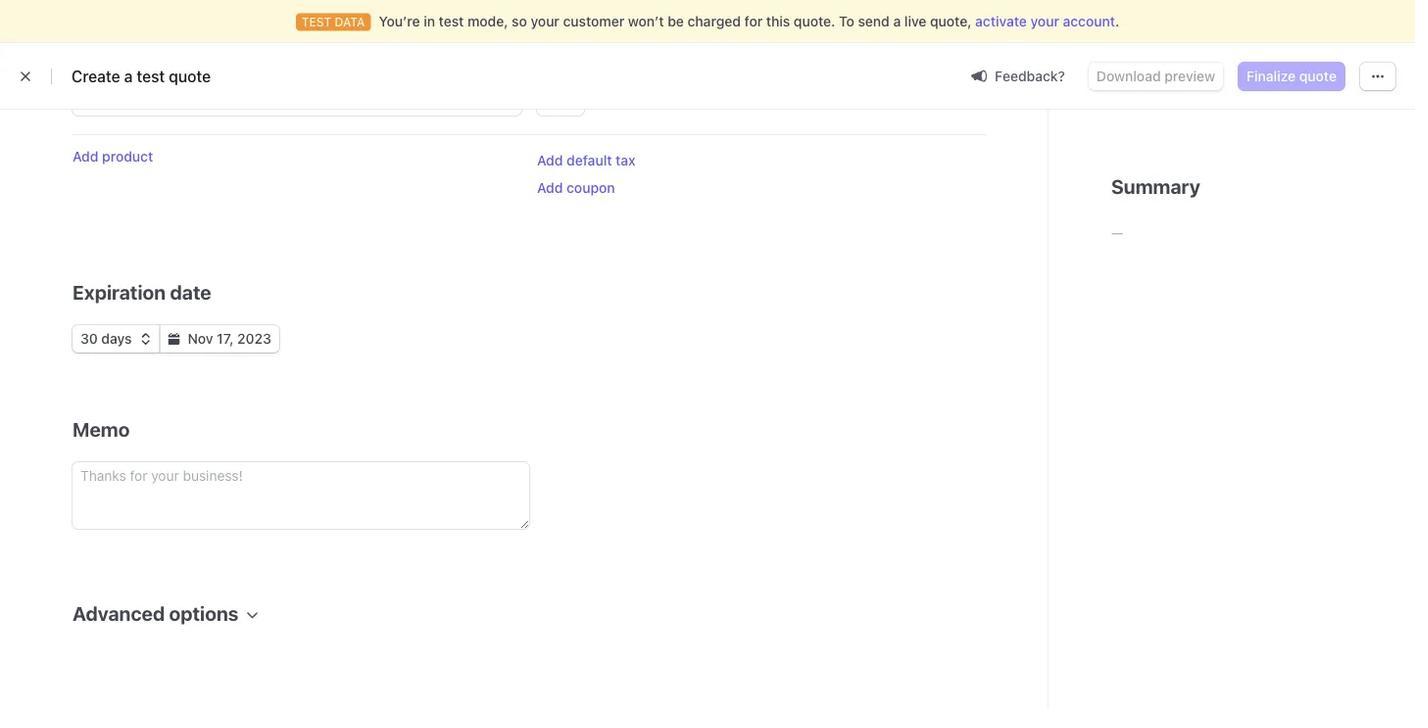 Task type: describe. For each thing, give the bounding box(es) containing it.
preview
[[1165, 68, 1216, 84]]

quote,
[[930, 13, 972, 29]]

coupon
[[567, 180, 615, 196]]

quote.
[[794, 13, 836, 29]]

quote inside button
[[1300, 68, 1337, 84]]

account
[[1063, 13, 1116, 29]]

in
[[424, 13, 435, 29]]

mode,
[[468, 13, 508, 29]]

nov 17, 2023 button
[[160, 325, 279, 353]]

nov
[[188, 331, 213, 347]]

add for add default tax
[[537, 152, 563, 169]]

date
[[170, 280, 211, 303]]

product
[[102, 149, 153, 165]]

advanced options
[[73, 602, 239, 625]]

live
[[905, 13, 927, 29]]

default
[[567, 152, 612, 169]]

expiration
[[73, 280, 166, 303]]

tax
[[616, 152, 636, 169]]

30 days button
[[73, 325, 159, 353]]

charged
[[688, 13, 741, 29]]

—
[[1112, 225, 1124, 241]]

options
[[169, 602, 239, 625]]

svg image
[[140, 333, 151, 345]]

finalize quote button
[[1239, 63, 1345, 90]]

0 horizontal spatial quote
[[169, 67, 211, 86]]

expiration date
[[73, 280, 211, 303]]

create
[[72, 67, 120, 86]]

finalize quote
[[1247, 68, 1337, 84]]

add for add product
[[73, 149, 98, 165]]

you're
[[379, 13, 420, 29]]

activate your account link
[[976, 12, 1116, 31]]

be
[[668, 13, 684, 29]]

customer
[[563, 13, 625, 29]]

finalize
[[1247, 68, 1296, 84]]

download preview button
[[1089, 63, 1224, 90]]

1 your from the left
[[531, 13, 560, 29]]

add for add coupon
[[537, 180, 563, 196]]

to
[[839, 13, 855, 29]]

.
[[1116, 13, 1120, 29]]



Task type: locate. For each thing, give the bounding box(es) containing it.
1 horizontal spatial a
[[894, 13, 901, 29]]

quote right finalize
[[1300, 68, 1337, 84]]

30 days
[[80, 331, 132, 347]]

days
[[101, 331, 132, 347]]

17,
[[217, 331, 234, 347]]

memo
[[73, 418, 130, 441]]

your right the activate
[[1031, 13, 1060, 29]]

activate
[[976, 13, 1027, 29]]

quote right create
[[169, 67, 211, 86]]

1 vertical spatial a
[[124, 67, 133, 86]]

1 vertical spatial svg image
[[168, 333, 180, 345]]

add left "coupon" on the top
[[537, 180, 563, 196]]

0 vertical spatial a
[[894, 13, 901, 29]]

a right create
[[124, 67, 133, 86]]

test for in
[[439, 13, 464, 29]]

feedback? button
[[964, 62, 1073, 90]]

won't
[[628, 13, 664, 29]]

this
[[766, 13, 790, 29]]

30
[[80, 331, 98, 347]]

nov 17, 2023
[[188, 331, 272, 347]]

feedback?
[[995, 68, 1066, 84]]

create a test quote
[[72, 67, 211, 86]]

svg image right finalize quote button
[[1372, 71, 1384, 82]]

1 horizontal spatial svg image
[[1372, 71, 1384, 82]]

a
[[894, 13, 901, 29], [124, 67, 133, 86]]

add default tax
[[537, 152, 636, 169]]

0 vertical spatial test
[[439, 13, 464, 29]]

0 horizontal spatial svg image
[[168, 333, 180, 345]]

svg image
[[1372, 71, 1384, 82], [168, 333, 180, 345]]

test
[[439, 13, 464, 29], [137, 67, 165, 86]]

quote
[[169, 67, 211, 86], [1300, 68, 1337, 84]]

1 horizontal spatial quote
[[1300, 68, 1337, 84]]

add coupon
[[537, 180, 615, 196]]

add up add coupon
[[537, 152, 563, 169]]

2023
[[237, 331, 272, 347]]

1 horizontal spatial your
[[1031, 13, 1060, 29]]

your
[[531, 13, 560, 29], [1031, 13, 1060, 29]]

download
[[1097, 68, 1161, 84]]

1 horizontal spatial test
[[439, 13, 464, 29]]

Thanks for your business! text field
[[73, 463, 529, 529]]

1 vertical spatial test
[[137, 67, 165, 86]]

add left "product"
[[73, 149, 98, 165]]

0 horizontal spatial a
[[124, 67, 133, 86]]

svg image inside the nov 17, 2023 button
[[168, 333, 180, 345]]

add default tax button
[[537, 151, 636, 171]]

test right create
[[137, 67, 165, 86]]

svg image left nov
[[168, 333, 180, 345]]

a left live
[[894, 13, 901, 29]]

for
[[745, 13, 763, 29]]

summary
[[1112, 174, 1201, 198]]

your right so
[[531, 13, 560, 29]]

add coupon button
[[537, 178, 615, 198]]

2 your from the left
[[1031, 13, 1060, 29]]

0 horizontal spatial your
[[531, 13, 560, 29]]

add product
[[73, 149, 153, 165]]

0 vertical spatial svg image
[[1372, 71, 1384, 82]]

advanced
[[73, 602, 165, 625]]

download preview
[[1097, 68, 1216, 84]]

0 horizontal spatial test
[[137, 67, 165, 86]]

add
[[73, 149, 98, 165], [537, 152, 563, 169], [537, 180, 563, 196]]

test right in
[[439, 13, 464, 29]]

you're in test mode, so your customer won't be charged for this quote. to send a live quote, activate your account .
[[379, 13, 1120, 29]]

add product button
[[73, 147, 153, 167]]

send
[[858, 13, 890, 29]]

so
[[512, 13, 527, 29]]

test for a
[[137, 67, 165, 86]]



Task type: vqa. For each thing, say whether or not it's contained in the screenshot.
Search text field
no



